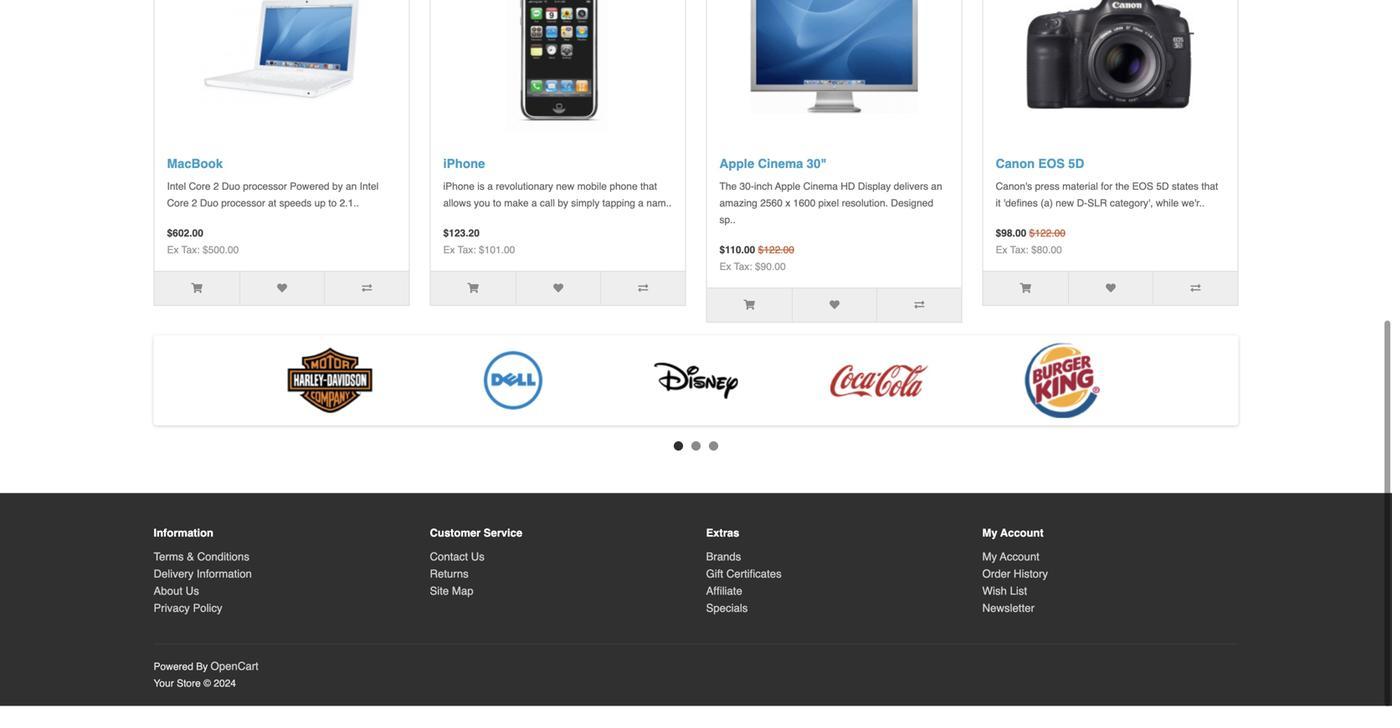 Task type: vqa. For each thing, say whether or not it's contained in the screenshot.


Task type: describe. For each thing, give the bounding box(es) containing it.
by
[[196, 664, 208, 675]]

policy
[[193, 605, 222, 617]]

2024
[[214, 680, 236, 692]]

ex inside $123.20 ex tax: $101.00
[[443, 247, 455, 258]]

up
[[314, 200, 326, 212]]

opencart
[[211, 663, 258, 675]]

apple cinema 30" link
[[719, 159, 827, 173]]

1 intel from the left
[[167, 183, 186, 195]]

account for my account
[[1000, 530, 1044, 542]]

designed
[[891, 200, 933, 212]]

terms
[[154, 553, 184, 566]]

tapping
[[602, 200, 635, 212]]

map
[[452, 587, 473, 600]]

1 vertical spatial processor
[[221, 200, 265, 212]]

add to wish list image for macbook
[[277, 286, 287, 296]]

display
[[858, 183, 891, 195]]

allows
[[443, 200, 471, 212]]

that inside canon's press material for the eos 5d states that it 'defines (a) new d-slr category', while we'r..
[[1201, 183, 1218, 195]]

compare this product image for iphone
[[638, 286, 648, 296]]

add to wish list image for iphone
[[553, 286, 563, 296]]

0 vertical spatial eos
[[1038, 159, 1065, 173]]

extras
[[706, 530, 739, 542]]

slr
[[1087, 200, 1107, 212]]

disney image
[[642, 341, 750, 425]]

affiliate link
[[706, 587, 742, 600]]

my account
[[982, 530, 1044, 542]]

harley davidson image
[[276, 341, 384, 425]]

$500.00
[[203, 247, 239, 258]]

$90.00
[[755, 263, 786, 275]]

0 vertical spatial cinema
[[758, 159, 803, 173]]

powered inside powered by opencart your store © 2024
[[154, 664, 193, 675]]

category',
[[1110, 200, 1153, 212]]

$122.00 for eos
[[1029, 230, 1066, 242]]

inch
[[754, 183, 772, 195]]

canon eos 5d image
[[1027, 0, 1194, 134]]

0 horizontal spatial a
[[487, 183, 493, 195]]

macbook image
[[198, 0, 365, 134]]

opencart link
[[211, 663, 258, 675]]

dell image
[[459, 341, 567, 425]]

is
[[477, 183, 485, 195]]

history
[[1014, 570, 1048, 583]]

$101.00
[[479, 247, 515, 258]]

1 vertical spatial core
[[167, 200, 189, 212]]

iphone is a revolutionary new mobile phone that allows you to make a call by simply tapping a nam..
[[443, 183, 672, 212]]

newsletter
[[982, 605, 1034, 617]]

us inside contact us returns site map
[[471, 553, 484, 566]]

at
[[268, 200, 276, 212]]

about us link
[[154, 587, 199, 600]]

site
[[430, 587, 449, 600]]

2 horizontal spatial a
[[638, 200, 644, 212]]

hd
[[841, 183, 855, 195]]

add to cart image for macbook
[[191, 286, 202, 296]]

canon eos 5d
[[996, 159, 1084, 173]]

2.1..
[[340, 200, 359, 212]]

$122.00 for cinema
[[758, 247, 794, 258]]

account for my account order history wish list newsletter
[[1000, 553, 1039, 566]]

about
[[154, 587, 182, 600]]

iphone for iphone is a revolutionary new mobile phone that allows you to make a call by simply tapping a nam..
[[443, 183, 475, 195]]

for
[[1101, 183, 1113, 195]]

0 vertical spatial 5d
[[1068, 159, 1084, 173]]

tax: inside $110.00 $122.00 ex tax: $90.00
[[734, 263, 752, 275]]

gift certificates link
[[706, 570, 782, 583]]

30"
[[807, 159, 827, 173]]

information inside "terms & conditions delivery information about us privacy policy"
[[197, 570, 252, 583]]

compare this product image for macbook
[[362, 286, 372, 296]]

powered inside intel core 2 duo processor powered by an intel core 2 duo processor at speeds up to 2.1..
[[290, 183, 329, 195]]

order history link
[[982, 570, 1048, 583]]

burger king image
[[1008, 341, 1116, 425]]

my for my account order history wish list newsletter
[[982, 553, 997, 566]]

tax: inside $123.20 ex tax: $101.00
[[458, 247, 476, 258]]

compare this product image for canon eos 5d
[[1191, 286, 1201, 296]]

0 vertical spatial information
[[154, 530, 213, 542]]

delivery information link
[[154, 570, 252, 583]]

to inside "iphone is a revolutionary new mobile phone that allows you to make a call by simply tapping a nam.."
[[493, 200, 501, 212]]

wish
[[982, 587, 1007, 600]]

©
[[203, 680, 211, 692]]

new inside "iphone is a revolutionary new mobile phone that allows you to make a call by simply tapping a nam.."
[[556, 183, 574, 195]]

add to wish list image for canon eos 5d
[[1106, 286, 1116, 296]]

service
[[484, 530, 522, 542]]

$98.00
[[996, 230, 1026, 242]]

pixel
[[818, 200, 839, 212]]

my account order history wish list newsletter
[[982, 553, 1048, 617]]

$123.20 ex tax: $101.00
[[443, 230, 515, 258]]

add to wish list image for apple cinema 30"
[[830, 302, 840, 312]]

resolution.
[[842, 200, 888, 212]]

to inside intel core 2 duo processor powered by an intel core 2 duo processor at speeds up to 2.1..
[[328, 200, 337, 212]]

terms & conditions link
[[154, 553, 249, 566]]

x
[[785, 200, 790, 212]]

2560
[[760, 200, 783, 212]]

$123.20
[[443, 230, 480, 242]]

0 vertical spatial duo
[[222, 183, 240, 195]]

simply
[[571, 200, 600, 212]]

0 vertical spatial processor
[[243, 183, 287, 195]]

mobile
[[577, 183, 607, 195]]

canon eos 5d link
[[996, 159, 1084, 173]]

an inside intel core 2 duo processor powered by an intel core 2 duo processor at speeds up to 2.1..
[[346, 183, 357, 195]]

call
[[540, 200, 555, 212]]

it
[[996, 200, 1001, 212]]



Task type: locate. For each thing, give the bounding box(es) containing it.
1 horizontal spatial powered
[[290, 183, 329, 195]]

0 horizontal spatial to
[[328, 200, 337, 212]]

privacy policy link
[[154, 605, 222, 617]]

iphone
[[443, 159, 485, 173], [443, 183, 475, 195]]

1 horizontal spatial us
[[471, 553, 484, 566]]

1 compare this product image from the left
[[362, 286, 372, 296]]

1 vertical spatial eos
[[1132, 183, 1153, 195]]

30-
[[740, 183, 754, 195]]

0 horizontal spatial duo
[[200, 200, 218, 212]]

new up the simply in the top of the page
[[556, 183, 574, 195]]

the 30-inch apple cinema hd display delivers an amazing 2560 x 1600 pixel resolution. designed sp..
[[719, 183, 942, 228]]

apple up the
[[719, 159, 754, 173]]

1 to from the left
[[328, 200, 337, 212]]

0 horizontal spatial powered
[[154, 664, 193, 675]]

$110.00 $122.00 ex tax: $90.00
[[719, 247, 794, 275]]

order
[[982, 570, 1011, 583]]

newsletter link
[[982, 605, 1034, 617]]

0 vertical spatial 2
[[213, 183, 219, 195]]

an right delivers
[[931, 183, 942, 195]]

$110.00
[[719, 247, 755, 258]]

powered up your
[[154, 664, 193, 675]]

the
[[1115, 183, 1129, 195]]

brands link
[[706, 553, 741, 566]]

eos inside canon's press material for the eos 5d states that it 'defines (a) new d-slr category', while we'r..
[[1132, 183, 1153, 195]]

eos
[[1038, 159, 1065, 173], [1132, 183, 1153, 195]]

an up "2.1.."
[[346, 183, 357, 195]]

tax: down $110.00
[[734, 263, 752, 275]]

specials link
[[706, 605, 748, 617]]

my inside my account order history wish list newsletter
[[982, 553, 997, 566]]

tax: inside $602.00 ex tax: $500.00
[[181, 247, 200, 258]]

you
[[474, 200, 490, 212]]

1 vertical spatial us
[[186, 587, 199, 600]]

brands gift certificates affiliate specials
[[706, 553, 782, 617]]

'defines
[[1003, 200, 1038, 212]]

2 to from the left
[[493, 200, 501, 212]]

1 my from the top
[[982, 530, 997, 542]]

new left d-
[[1056, 200, 1074, 212]]

ex down $602.00
[[167, 247, 179, 258]]

cinema up pixel
[[803, 183, 838, 195]]

cinema up inch
[[758, 159, 803, 173]]

1 vertical spatial powered
[[154, 664, 193, 675]]

tax: down $98.00
[[1010, 247, 1028, 258]]

privacy
[[154, 605, 190, 617]]

while
[[1156, 200, 1179, 212]]

ex inside $602.00 ex tax: $500.00
[[167, 247, 179, 258]]

my up my account link at the right bottom of the page
[[982, 530, 997, 542]]

sp..
[[719, 217, 736, 228]]

1 vertical spatial duo
[[200, 200, 218, 212]]

add to cart image down $110.00 $122.00 ex tax: $90.00
[[744, 302, 755, 312]]

certificates
[[726, 570, 782, 583]]

(a)
[[1041, 200, 1053, 212]]

by inside "iphone is a revolutionary new mobile phone that allows you to make a call by simply tapping a nam.."
[[558, 200, 568, 212]]

0 horizontal spatial an
[[346, 183, 357, 195]]

2 down 'macbook' link
[[213, 183, 219, 195]]

0 vertical spatial $122.00
[[1029, 230, 1066, 242]]

account up my account link at the right bottom of the page
[[1000, 530, 1044, 542]]

0 horizontal spatial compare this product image
[[362, 286, 372, 296]]

2 an from the left
[[931, 183, 942, 195]]

a right the is
[[487, 183, 493, 195]]

$122.00 up the $90.00
[[758, 247, 794, 258]]

0 horizontal spatial by
[[332, 183, 343, 195]]

canon's
[[996, 183, 1032, 195]]

apple cinema 30" image
[[750, 0, 918, 134]]

1 vertical spatial information
[[197, 570, 252, 583]]

add to wish list image
[[277, 286, 287, 296], [553, 286, 563, 296], [1106, 286, 1116, 296], [830, 302, 840, 312]]

my account link
[[982, 553, 1039, 566]]

ex down $123.20
[[443, 247, 455, 258]]

add to cart image for iphone
[[467, 286, 479, 296]]

$122.00 inside $98.00 $122.00 ex tax: $80.00
[[1029, 230, 1066, 242]]

processor
[[243, 183, 287, 195], [221, 200, 265, 212]]

0 vertical spatial apple
[[719, 159, 754, 173]]

that up nam..
[[640, 183, 657, 195]]

0 horizontal spatial intel
[[167, 183, 186, 195]]

account inside my account order history wish list newsletter
[[1000, 553, 1039, 566]]

0 vertical spatial iphone
[[443, 159, 485, 173]]

powered up up
[[290, 183, 329, 195]]

press
[[1035, 183, 1060, 195]]

1 vertical spatial 2
[[192, 200, 197, 212]]

0 horizontal spatial that
[[640, 183, 657, 195]]

ex down $110.00
[[719, 263, 731, 275]]

customer service
[[430, 530, 522, 542]]

$602.00 ex tax: $500.00
[[167, 230, 239, 258]]

returns
[[430, 570, 469, 583]]

an inside the 30-inch apple cinema hd display delivers an amazing 2560 x 1600 pixel resolution. designed sp..
[[931, 183, 942, 195]]

5d inside canon's press material for the eos 5d states that it 'defines (a) new d-slr category', while we'r..
[[1156, 183, 1169, 195]]

phone
[[610, 183, 638, 195]]

add to cart image for apple cinema 30"
[[744, 302, 755, 312]]

delivery
[[154, 570, 194, 583]]

d-
[[1077, 200, 1087, 212]]

duo up $602.00
[[200, 200, 218, 212]]

1 vertical spatial account
[[1000, 553, 1039, 566]]

processor up at at top
[[243, 183, 287, 195]]

add to cart image
[[191, 286, 202, 296], [467, 286, 479, 296], [1020, 286, 1031, 296], [744, 302, 755, 312]]

1 horizontal spatial $122.00
[[1029, 230, 1066, 242]]

iphone image
[[474, 0, 642, 134]]

5d
[[1068, 159, 1084, 173], [1156, 183, 1169, 195]]

wish list link
[[982, 587, 1027, 600]]

duo down macbook on the top of the page
[[222, 183, 240, 195]]

canon
[[996, 159, 1035, 173]]

my up order
[[982, 553, 997, 566]]

$98.00 $122.00 ex tax: $80.00
[[996, 230, 1066, 258]]

us up "privacy policy" link
[[186, 587, 199, 600]]

terms & conditions delivery information about us privacy policy
[[154, 553, 252, 617]]

site map link
[[430, 587, 473, 600]]

processor left at at top
[[221, 200, 265, 212]]

2
[[213, 183, 219, 195], [192, 200, 197, 212]]

1 iphone from the top
[[443, 159, 485, 173]]

iphone up the is
[[443, 159, 485, 173]]

apple cinema 30"
[[719, 159, 827, 173]]

ex inside $98.00 $122.00 ex tax: $80.00
[[996, 247, 1007, 258]]

core down 'macbook' link
[[189, 183, 211, 195]]

2 compare this product image from the left
[[638, 286, 648, 296]]

to
[[328, 200, 337, 212], [493, 200, 501, 212]]

account up order history "link" in the bottom of the page
[[1000, 553, 1039, 566]]

cinema
[[758, 159, 803, 173], [803, 183, 838, 195]]

new inside canon's press material for the eos 5d states that it 'defines (a) new d-slr category', while we'r..
[[1056, 200, 1074, 212]]

0 horizontal spatial 2
[[192, 200, 197, 212]]

ex down $98.00
[[996, 247, 1007, 258]]

2 horizontal spatial compare this product image
[[1191, 286, 1201, 296]]

an
[[346, 183, 357, 195], [931, 183, 942, 195]]

iphone inside "iphone is a revolutionary new mobile phone that allows you to make a call by simply tapping a nam.."
[[443, 183, 475, 195]]

by up "2.1.."
[[332, 183, 343, 195]]

to right up
[[328, 200, 337, 212]]

compare this product image
[[914, 302, 924, 312]]

1 vertical spatial apple
[[775, 183, 800, 195]]

a left nam..
[[638, 200, 644, 212]]

macbook
[[167, 159, 223, 173]]

list
[[1010, 587, 1027, 600]]

contact us link
[[430, 553, 484, 566]]

your
[[154, 680, 174, 692]]

information down conditions
[[197, 570, 252, 583]]

that inside "iphone is a revolutionary new mobile phone that allows you to make a call by simply tapping a nam.."
[[640, 183, 657, 195]]

compare this product image
[[362, 286, 372, 296], [638, 286, 648, 296], [1191, 286, 1201, 296]]

a left call on the top of the page
[[531, 200, 537, 212]]

1 horizontal spatial a
[[531, 200, 537, 212]]

1 that from the left
[[640, 183, 657, 195]]

contact
[[430, 553, 468, 566]]

0 horizontal spatial 5d
[[1068, 159, 1084, 173]]

5d up while
[[1156, 183, 1169, 195]]

2 my from the top
[[982, 553, 997, 566]]

1 vertical spatial new
[[1056, 200, 1074, 212]]

1 horizontal spatial that
[[1201, 183, 1218, 195]]

$122.00
[[1029, 230, 1066, 242], [758, 247, 794, 258]]

1 vertical spatial by
[[558, 200, 568, 212]]

nam..
[[646, 200, 672, 212]]

1 an from the left
[[346, 183, 357, 195]]

customer
[[430, 530, 481, 542]]

1 horizontal spatial apple
[[775, 183, 800, 195]]

that
[[640, 183, 657, 195], [1201, 183, 1218, 195]]

tax: down $602.00
[[181, 247, 200, 258]]

new
[[556, 183, 574, 195], [1056, 200, 1074, 212]]

the
[[719, 183, 737, 195]]

that up the we'r..
[[1201, 183, 1218, 195]]

information up &
[[154, 530, 213, 542]]

0 horizontal spatial apple
[[719, 159, 754, 173]]

delivers
[[894, 183, 928, 195]]

2 up $602.00
[[192, 200, 197, 212]]

brands
[[706, 553, 741, 566]]

eos up press
[[1038, 159, 1065, 173]]

1 vertical spatial iphone
[[443, 183, 475, 195]]

apple up x
[[775, 183, 800, 195]]

ex inside $110.00 $122.00 ex tax: $90.00
[[719, 263, 731, 275]]

my
[[982, 530, 997, 542], [982, 553, 997, 566]]

by
[[332, 183, 343, 195], [558, 200, 568, 212]]

to right you
[[493, 200, 501, 212]]

intel
[[167, 183, 186, 195], [360, 183, 379, 195]]

1 vertical spatial 5d
[[1156, 183, 1169, 195]]

0 vertical spatial powered
[[290, 183, 329, 195]]

1 account from the top
[[1000, 530, 1044, 542]]

by right call on the top of the page
[[558, 200, 568, 212]]

1 horizontal spatial eos
[[1132, 183, 1153, 195]]

cinema inside the 30-inch apple cinema hd display delivers an amazing 2560 x 1600 pixel resolution. designed sp..
[[803, 183, 838, 195]]

affiliate
[[706, 587, 742, 600]]

0 vertical spatial by
[[332, 183, 343, 195]]

iphone for iphone
[[443, 159, 485, 173]]

my for my account
[[982, 530, 997, 542]]

0 horizontal spatial us
[[186, 587, 199, 600]]

us inside "terms & conditions delivery information about us privacy policy"
[[186, 587, 199, 600]]

1 horizontal spatial an
[[931, 183, 942, 195]]

$80.00
[[1031, 247, 1062, 258]]

material
[[1062, 183, 1098, 195]]

specials
[[706, 605, 748, 617]]

we'r..
[[1182, 200, 1205, 212]]

0 horizontal spatial $122.00
[[758, 247, 794, 258]]

macbook link
[[167, 159, 223, 173]]

apple
[[719, 159, 754, 173], [775, 183, 800, 195]]

0 vertical spatial account
[[1000, 530, 1044, 542]]

1 horizontal spatial duo
[[222, 183, 240, 195]]

powered
[[290, 183, 329, 195], [154, 664, 193, 675]]

add to cart image down $123.20 ex tax: $101.00
[[467, 286, 479, 296]]

by inside intel core 2 duo processor powered by an intel core 2 duo processor at speeds up to 2.1..
[[332, 183, 343, 195]]

0 vertical spatial new
[[556, 183, 574, 195]]

1 vertical spatial $122.00
[[758, 247, 794, 258]]

add to cart image down $602.00 ex tax: $500.00
[[191, 286, 202, 296]]

returns link
[[430, 570, 469, 583]]

1 horizontal spatial new
[[1056, 200, 1074, 212]]

2 that from the left
[[1201, 183, 1218, 195]]

store
[[177, 680, 201, 692]]

canon's press material for the eos 5d states that it 'defines (a) new d-slr category', while we'r..
[[996, 183, 1218, 212]]

tax: down $123.20
[[458, 247, 476, 258]]

0 horizontal spatial eos
[[1038, 159, 1065, 173]]

speeds
[[279, 200, 312, 212]]

1 horizontal spatial 5d
[[1156, 183, 1169, 195]]

2 intel from the left
[[360, 183, 379, 195]]

0 vertical spatial us
[[471, 553, 484, 566]]

0 vertical spatial core
[[189, 183, 211, 195]]

3 compare this product image from the left
[[1191, 286, 1201, 296]]

core up $602.00
[[167, 200, 189, 212]]

amazing
[[719, 200, 757, 212]]

1 horizontal spatial compare this product image
[[638, 286, 648, 296]]

5d up material at the top of page
[[1068, 159, 1084, 173]]

1 vertical spatial cinema
[[803, 183, 838, 195]]

revolutionary
[[496, 183, 553, 195]]

add to cart image for canon eos 5d
[[1020, 286, 1031, 296]]

states
[[1172, 183, 1199, 195]]

contact us returns site map
[[430, 553, 484, 600]]

iphone up allows
[[443, 183, 475, 195]]

us down customer service
[[471, 553, 484, 566]]

1 horizontal spatial to
[[493, 200, 501, 212]]

apple inside the 30-inch apple cinema hd display delivers an amazing 2560 x 1600 pixel resolution. designed sp..
[[775, 183, 800, 195]]

add to cart image down $98.00 $122.00 ex tax: $80.00
[[1020, 286, 1031, 296]]

1 horizontal spatial by
[[558, 200, 568, 212]]

eos up category',
[[1132, 183, 1153, 195]]

1 vertical spatial my
[[982, 553, 997, 566]]

$122.00 up $80.00
[[1029, 230, 1066, 242]]

0 vertical spatial my
[[982, 530, 997, 542]]

tax: inside $98.00 $122.00 ex tax: $80.00
[[1010, 247, 1028, 258]]

account
[[1000, 530, 1044, 542], [1000, 553, 1039, 566]]

2 iphone from the top
[[443, 183, 475, 195]]

&
[[187, 553, 194, 566]]

$122.00 inside $110.00 $122.00 ex tax: $90.00
[[758, 247, 794, 258]]

1 horizontal spatial 2
[[213, 183, 219, 195]]

1 horizontal spatial intel
[[360, 183, 379, 195]]

2 account from the top
[[1000, 553, 1039, 566]]

$602.00
[[167, 230, 203, 242]]

0 horizontal spatial new
[[556, 183, 574, 195]]

coca cola image
[[825, 341, 933, 425]]



